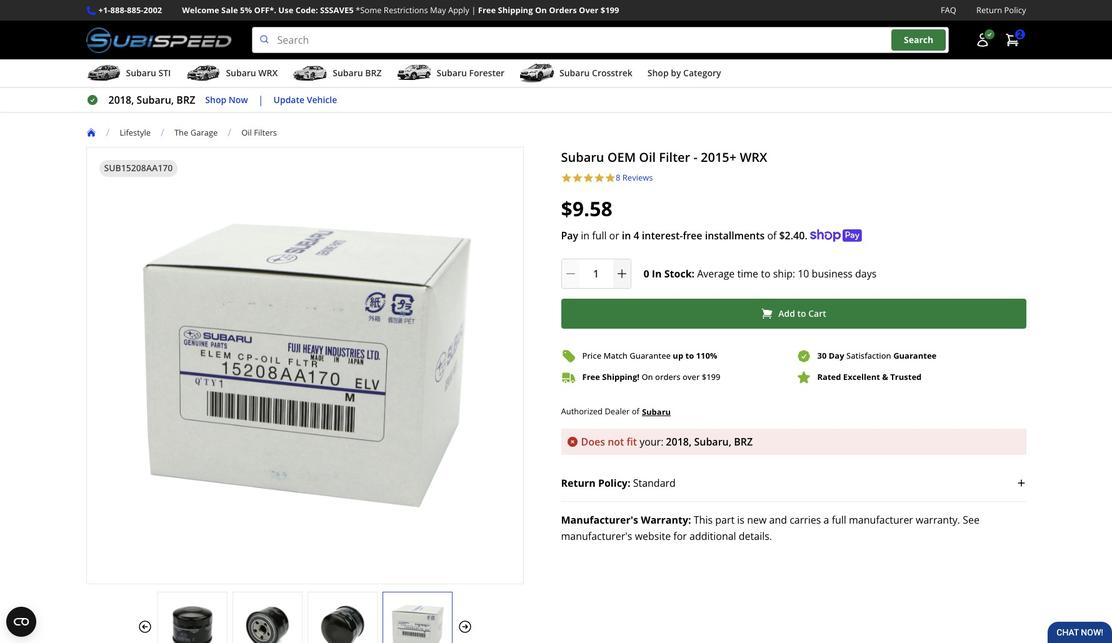 Task type: locate. For each thing, give the bounding box(es) containing it.
3 star image from the left
[[605, 173, 616, 184]]

subaru left crosstrek
[[560, 67, 590, 79]]

2 vertical spatial to
[[686, 350, 694, 361]]

subaru,
[[137, 93, 174, 107], [694, 435, 732, 449]]

1 vertical spatial return
[[561, 476, 596, 490]]

| right apply
[[472, 4, 476, 16]]

0 horizontal spatial oil
[[242, 127, 252, 138]]

full inside this part is new and carries a full manufacturer warranty. see manufacturer's website for additional details.
[[832, 513, 847, 527]]

1 vertical spatial |
[[258, 93, 264, 107]]

1 vertical spatial full
[[832, 513, 847, 527]]

0 vertical spatial 2018,
[[108, 93, 134, 107]]

does not fit your: 2018, subaru, brz
[[581, 435, 753, 449]]

1 sub15208aa170 oem subaru oil filter - 2015-2020 wrx, image from the left
[[158, 605, 227, 643]]

/ for lifestyle
[[106, 126, 110, 140]]

oil
[[242, 127, 252, 138], [639, 149, 656, 166]]

0 vertical spatial on
[[535, 4, 547, 16]]

code:
[[296, 4, 318, 16]]

on left orders at the top of page
[[535, 4, 547, 16]]

0 horizontal spatial subaru,
[[137, 93, 174, 107]]

1 horizontal spatial shop
[[648, 67, 669, 79]]

0 horizontal spatial wrx
[[258, 67, 278, 79]]

pay in full or in 4 interest-free installments of $2.40 .
[[561, 229, 808, 242]]

full left or
[[592, 229, 607, 242]]

/
[[106, 126, 110, 140], [161, 126, 164, 140], [228, 126, 231, 140]]

guarantee up free shipping! on orders over $199
[[630, 350, 671, 361]]

0 horizontal spatial to
[[686, 350, 694, 361]]

warranty:
[[641, 513, 691, 527]]

to right time
[[761, 267, 771, 281]]

of right dealer
[[632, 406, 640, 417]]

2 / from the left
[[161, 126, 164, 140]]

shipping
[[498, 4, 533, 16]]

subaru, right your:
[[694, 435, 732, 449]]

return
[[977, 4, 1003, 16], [561, 476, 596, 490]]

installments
[[705, 229, 765, 242]]

subaru up your:
[[642, 406, 671, 418]]

0 horizontal spatial in
[[581, 229, 590, 242]]

0 vertical spatial return
[[977, 4, 1003, 16]]

1 star image from the left
[[572, 173, 583, 184]]

update vehicle
[[274, 94, 337, 106]]

*some restrictions may apply | free shipping on orders over $199
[[356, 4, 619, 16]]

1 horizontal spatial star image
[[583, 173, 594, 184]]

free right apply
[[478, 4, 496, 16]]

additional
[[690, 530, 736, 543]]

a subaru brz thumbnail image image
[[293, 64, 328, 83]]

star image up $9.58
[[572, 173, 583, 184]]

orders
[[655, 371, 681, 383]]

0 horizontal spatial full
[[592, 229, 607, 242]]

subaru sti button
[[86, 62, 171, 87]]

return policy link
[[977, 4, 1027, 17]]

the garage link
[[174, 127, 228, 138], [174, 127, 218, 138]]

full
[[592, 229, 607, 242], [832, 513, 847, 527]]

0 horizontal spatial brz
[[177, 93, 195, 107]]

0 horizontal spatial 2018,
[[108, 93, 134, 107]]

shop by category button
[[648, 62, 721, 87]]

1 horizontal spatial of
[[768, 229, 777, 242]]

to right add
[[798, 308, 806, 319]]

up
[[673, 350, 684, 361]]

shop
[[648, 67, 669, 79], [205, 94, 227, 106]]

1 horizontal spatial to
[[761, 267, 771, 281]]

8 reviews link
[[616, 172, 653, 184]]

1 horizontal spatial in
[[622, 229, 631, 242]]

/ left the
[[161, 126, 164, 140]]

satisfaction
[[847, 350, 892, 361]]

return left policy
[[977, 4, 1003, 16]]

1 vertical spatial to
[[798, 308, 806, 319]]

in left 4
[[622, 229, 631, 242]]

0 horizontal spatial guarantee
[[630, 350, 671, 361]]

subaru for subaru forester
[[437, 67, 467, 79]]

1 horizontal spatial guarantee
[[894, 350, 937, 361]]

wrx right 2015+
[[740, 149, 768, 166]]

price
[[583, 350, 602, 361]]

1 vertical spatial on
[[642, 371, 653, 383]]

2018, down subaru sti dropdown button
[[108, 93, 134, 107]]

star image
[[561, 173, 572, 184], [583, 173, 594, 184], [605, 173, 616, 184]]

oil filters link
[[242, 127, 287, 138], [242, 127, 277, 138]]

sti
[[159, 67, 171, 79]]

guarantee up trusted
[[894, 350, 937, 361]]

1 horizontal spatial /
[[161, 126, 164, 140]]

888-
[[110, 4, 127, 16]]

subaru for subaru brz
[[333, 67, 363, 79]]

1 horizontal spatial $199
[[702, 371, 721, 383]]

0 vertical spatial shop
[[648, 67, 669, 79]]

vehicle
[[307, 94, 337, 106]]

2 horizontal spatial /
[[228, 126, 231, 140]]

1 horizontal spatial wrx
[[740, 149, 768, 166]]

shop left by on the top right of the page
[[648, 67, 669, 79]]

forester
[[469, 67, 505, 79]]

full right a
[[832, 513, 847, 527]]

0 vertical spatial wrx
[[258, 67, 278, 79]]

subaru up "vehicle" on the left of page
[[333, 67, 363, 79]]

0 vertical spatial |
[[472, 4, 476, 16]]

subaru for subaru wrx
[[226, 67, 256, 79]]

30 day satisfaction guarantee
[[818, 350, 937, 361]]

on left orders
[[642, 371, 653, 383]]

*some
[[356, 4, 382, 16]]

subaru up the now
[[226, 67, 256, 79]]

subaru link
[[642, 405, 671, 419]]

subaru inside dropdown button
[[560, 67, 590, 79]]

0 horizontal spatial shop
[[205, 94, 227, 106]]

return left policy:
[[561, 476, 596, 490]]

star image left the "8"
[[583, 173, 594, 184]]

3 sub15208aa170 oem subaru oil filter - 2015-2020 wrx, image from the left
[[308, 605, 377, 643]]

open widget image
[[6, 607, 36, 637]]

oem
[[608, 149, 636, 166]]

or
[[609, 229, 620, 242]]

standard
[[633, 476, 676, 490]]

business
[[812, 267, 853, 281]]

| right the now
[[258, 93, 264, 107]]

the
[[174, 127, 188, 138]]

2018, subaru, brz
[[108, 93, 195, 107]]

subaru, down subaru sti
[[137, 93, 174, 107]]

0
[[644, 267, 650, 281]]

1 vertical spatial shop
[[205, 94, 227, 106]]

of left "$2.40"
[[768, 229, 777, 242]]

brz
[[365, 67, 382, 79], [177, 93, 195, 107], [734, 435, 753, 449]]

home image
[[86, 128, 96, 138]]

1 vertical spatial 2018,
[[666, 435, 692, 449]]

subaru for subaru sti
[[126, 67, 156, 79]]

0 vertical spatial oil
[[242, 127, 252, 138]]

now
[[229, 94, 248, 106]]

guarantee
[[630, 350, 671, 361], [894, 350, 937, 361]]

sub15208aa170 oem subaru oil filter - 2015-2020 wrx, image
[[158, 605, 227, 643], [233, 605, 302, 643], [308, 605, 377, 643], [383, 605, 452, 643]]

star image left the "8"
[[594, 173, 605, 184]]

of
[[768, 229, 777, 242], [632, 406, 640, 417]]

add to cart
[[779, 308, 827, 319]]

manufacturer's warranty:
[[561, 513, 691, 527]]

free
[[683, 229, 703, 242]]

$199
[[601, 4, 619, 16], [702, 371, 721, 383]]

subaru left forester
[[437, 67, 467, 79]]

star image down oem
[[605, 173, 616, 184]]

1 horizontal spatial full
[[832, 513, 847, 527]]

return for return policy: standard
[[561, 476, 596, 490]]

$199 right the over
[[702, 371, 721, 383]]

1 horizontal spatial brz
[[365, 67, 382, 79]]

0 horizontal spatial free
[[478, 4, 496, 16]]

/ right home icon
[[106, 126, 110, 140]]

None number field
[[561, 259, 631, 289]]

0 horizontal spatial star image
[[572, 173, 583, 184]]

0 horizontal spatial star image
[[561, 173, 572, 184]]

1 vertical spatial brz
[[177, 93, 195, 107]]

policy:
[[598, 476, 631, 490]]

this
[[694, 513, 713, 527]]

and
[[769, 513, 787, 527]]

1 horizontal spatial subaru,
[[694, 435, 732, 449]]

1 vertical spatial oil
[[639, 149, 656, 166]]

1 horizontal spatial |
[[472, 4, 476, 16]]

8
[[616, 172, 621, 183]]

subaru left sti
[[126, 67, 156, 79]]

5%
[[240, 4, 252, 16]]

0 horizontal spatial |
[[258, 93, 264, 107]]

0 horizontal spatial /
[[106, 126, 110, 140]]

time
[[738, 267, 759, 281]]

shop inside dropdown button
[[648, 67, 669, 79]]

2 horizontal spatial star image
[[605, 173, 616, 184]]

wrx up update at the top of page
[[258, 67, 278, 79]]

1 guarantee from the left
[[630, 350, 671, 361]]

0 horizontal spatial return
[[561, 476, 596, 490]]

2015+
[[701, 149, 737, 166]]

/ right garage
[[228, 126, 231, 140]]

subaru brz button
[[293, 62, 382, 87]]

website
[[635, 530, 671, 543]]

2 vertical spatial brz
[[734, 435, 753, 449]]

shop by category
[[648, 67, 721, 79]]

1 vertical spatial of
[[632, 406, 640, 417]]

subaru for subaru oem oil filter - 2015+ wrx
[[561, 149, 604, 166]]

in right pay
[[581, 229, 590, 242]]

$199 right over
[[601, 4, 619, 16]]

2018, right your:
[[666, 435, 692, 449]]

3 / from the left
[[228, 126, 231, 140]]

0 horizontal spatial of
[[632, 406, 640, 417]]

30
[[818, 350, 827, 361]]

1 vertical spatial free
[[583, 371, 600, 383]]

free down price
[[583, 371, 600, 383]]

1 vertical spatial $199
[[702, 371, 721, 383]]

1 horizontal spatial on
[[642, 371, 653, 383]]

details.
[[739, 530, 772, 543]]

search button
[[892, 30, 946, 51]]

0 horizontal spatial $199
[[601, 4, 619, 16]]

1 / from the left
[[106, 126, 110, 140]]

oil left filters
[[242, 127, 252, 138]]

increment image
[[616, 267, 628, 280]]

a
[[824, 513, 830, 527]]

1 horizontal spatial return
[[977, 4, 1003, 16]]

star image
[[572, 173, 583, 184], [594, 173, 605, 184]]

2 sub15208aa170 oem subaru oil filter - 2015-2020 wrx, image from the left
[[233, 605, 302, 643]]

on
[[535, 4, 547, 16], [642, 371, 653, 383]]

shop for shop by category
[[648, 67, 669, 79]]

brz inside dropdown button
[[365, 67, 382, 79]]

star image up $9.58
[[561, 173, 572, 184]]

a subaru wrx thumbnail image image
[[186, 64, 221, 83]]

subaru
[[126, 67, 156, 79], [226, 67, 256, 79], [333, 67, 363, 79], [437, 67, 467, 79], [560, 67, 590, 79], [561, 149, 604, 166], [642, 406, 671, 418]]

$9.58
[[561, 195, 613, 222]]

0 vertical spatial full
[[592, 229, 607, 242]]

oil up "reviews"
[[639, 149, 656, 166]]

lifestyle link
[[120, 127, 161, 138], [120, 127, 151, 138]]

wrx
[[258, 67, 278, 79], [740, 149, 768, 166]]

to
[[761, 267, 771, 281], [798, 308, 806, 319], [686, 350, 694, 361]]

0 vertical spatial brz
[[365, 67, 382, 79]]

+1-888-885-2002
[[98, 4, 162, 16]]

to inside button
[[798, 308, 806, 319]]

1 horizontal spatial star image
[[594, 173, 605, 184]]

shop left the now
[[205, 94, 227, 106]]

subaru forester button
[[397, 62, 505, 87]]

1 star image from the left
[[561, 173, 572, 184]]

subaru left oem
[[561, 149, 604, 166]]

go to left image image
[[137, 620, 152, 635]]

for
[[674, 530, 687, 543]]

2 horizontal spatial to
[[798, 308, 806, 319]]

orders
[[549, 4, 577, 16]]

go to right image image
[[457, 620, 472, 635]]

to right up at right
[[686, 350, 694, 361]]

2018,
[[108, 93, 134, 107], [666, 435, 692, 449]]



Task type: vqa. For each thing, say whether or not it's contained in the screenshot.
3rd star image from the left
yes



Task type: describe. For each thing, give the bounding box(es) containing it.
2 star image from the left
[[583, 173, 594, 184]]

110%
[[696, 350, 718, 361]]

&
[[882, 371, 889, 383]]

faq
[[941, 4, 957, 16]]

days
[[856, 267, 877, 281]]

not
[[608, 435, 624, 449]]

/ for the garage
[[161, 126, 164, 140]]

free shipping! on orders over $199
[[583, 371, 721, 383]]

subaru crosstrek
[[560, 67, 633, 79]]

crosstrek
[[592, 67, 633, 79]]

welcome sale 5% off*. use code: sssave5
[[182, 4, 354, 16]]

return policy: standard
[[561, 476, 676, 490]]

off*.
[[254, 4, 276, 16]]

sssave5
[[320, 4, 354, 16]]

may
[[430, 4, 446, 16]]

in
[[652, 267, 662, 281]]

1 vertical spatial subaru,
[[694, 435, 732, 449]]

manufacturer's
[[561, 530, 633, 543]]

dealer
[[605, 406, 630, 417]]

shop for shop now
[[205, 94, 227, 106]]

2 star image from the left
[[594, 173, 605, 184]]

day
[[829, 350, 845, 361]]

carries
[[790, 513, 821, 527]]

0 vertical spatial to
[[761, 267, 771, 281]]

+1-888-885-2002 link
[[98, 4, 162, 17]]

sale
[[221, 4, 238, 16]]

button image
[[975, 33, 990, 48]]

a subaru crosstrek thumbnail image image
[[520, 64, 555, 83]]

subaru wrx
[[226, 67, 278, 79]]

this part is new and carries a full manufacturer warranty. see manufacturer's website for additional details.
[[561, 513, 980, 543]]

1 horizontal spatial free
[[583, 371, 600, 383]]

2 in from the left
[[622, 229, 631, 242]]

over
[[579, 4, 599, 16]]

1 horizontal spatial 2018,
[[666, 435, 692, 449]]

update
[[274, 94, 305, 106]]

lifestyle link up sub15208aa170
[[120, 127, 151, 138]]

wrx inside dropdown button
[[258, 67, 278, 79]]

decrement image
[[564, 267, 577, 280]]

2 horizontal spatial brz
[[734, 435, 753, 449]]

apply
[[448, 4, 470, 16]]

/ for oil filters
[[228, 126, 231, 140]]

oil filters
[[242, 127, 277, 138]]

return for return policy
[[977, 4, 1003, 16]]

shop pay image
[[810, 229, 862, 242]]

subaru wrx button
[[186, 62, 278, 87]]

.
[[805, 229, 808, 242]]

1 vertical spatial wrx
[[740, 149, 768, 166]]

part
[[716, 513, 735, 527]]

see
[[963, 513, 980, 527]]

2002
[[144, 4, 162, 16]]

faq link
[[941, 4, 957, 17]]

warranty.
[[916, 513, 961, 527]]

lifestyle link down 2018, subaru, brz at the top left of the page
[[120, 127, 161, 138]]

add to cart button
[[561, 299, 1027, 329]]

manufacturer's
[[561, 513, 639, 527]]

4 sub15208aa170 oem subaru oil filter - 2015-2020 wrx, image from the left
[[383, 605, 452, 643]]

subaru forester
[[437, 67, 505, 79]]

a subaru sti thumbnail image image
[[86, 64, 121, 83]]

search
[[904, 34, 934, 46]]

1 in from the left
[[581, 229, 590, 242]]

stock:
[[665, 267, 695, 281]]

oil filters link down the now
[[242, 127, 277, 138]]

manufacturer
[[849, 513, 914, 527]]

search input field
[[252, 27, 949, 53]]

1 horizontal spatial oil
[[639, 149, 656, 166]]

4
[[634, 229, 640, 242]]

0 vertical spatial free
[[478, 4, 496, 16]]

fit
[[627, 435, 637, 449]]

2 button
[[999, 28, 1027, 53]]

is
[[737, 513, 745, 527]]

average
[[697, 267, 735, 281]]

policy
[[1005, 4, 1027, 16]]

welcome
[[182, 4, 219, 16]]

authorized
[[561, 406, 603, 417]]

does
[[581, 435, 605, 449]]

shop now link
[[205, 93, 248, 107]]

authorized dealer of subaru
[[561, 406, 671, 418]]

0 vertical spatial $199
[[601, 4, 619, 16]]

of inside authorized dealer of subaru
[[632, 406, 640, 417]]

subispeed logo image
[[86, 27, 232, 53]]

0 vertical spatial of
[[768, 229, 777, 242]]

0 vertical spatial subaru,
[[137, 93, 174, 107]]

return policy
[[977, 4, 1027, 16]]

category
[[684, 67, 721, 79]]

2 guarantee from the left
[[894, 350, 937, 361]]

oil filters link down update at the top of page
[[242, 127, 287, 138]]

shipping!
[[602, 371, 640, 383]]

subaru crosstrek button
[[520, 62, 633, 87]]

+1-
[[98, 4, 110, 16]]

cart
[[809, 308, 827, 319]]

the garage
[[174, 127, 218, 138]]

match
[[604, 350, 628, 361]]

rated
[[818, 371, 841, 383]]

excellent
[[844, 371, 880, 383]]

0 horizontal spatial on
[[535, 4, 547, 16]]

10
[[798, 267, 809, 281]]

rated excellent & trusted
[[818, 371, 922, 383]]

subaru sti
[[126, 67, 171, 79]]

filters
[[254, 127, 277, 138]]

over
[[683, 371, 700, 383]]

a subaru forester thumbnail image image
[[397, 64, 432, 83]]

subaru for subaru crosstrek
[[560, 67, 590, 79]]

your:
[[640, 435, 664, 449]]

filter
[[659, 149, 691, 166]]

subaru oem oil filter - 2015+ wrx
[[561, 149, 768, 166]]

subaru inside authorized dealer of subaru
[[642, 406, 671, 418]]

885-
[[127, 4, 144, 16]]

trusted
[[891, 371, 922, 383]]

0 in stock: average time to ship: 10 business days
[[644, 267, 877, 281]]



